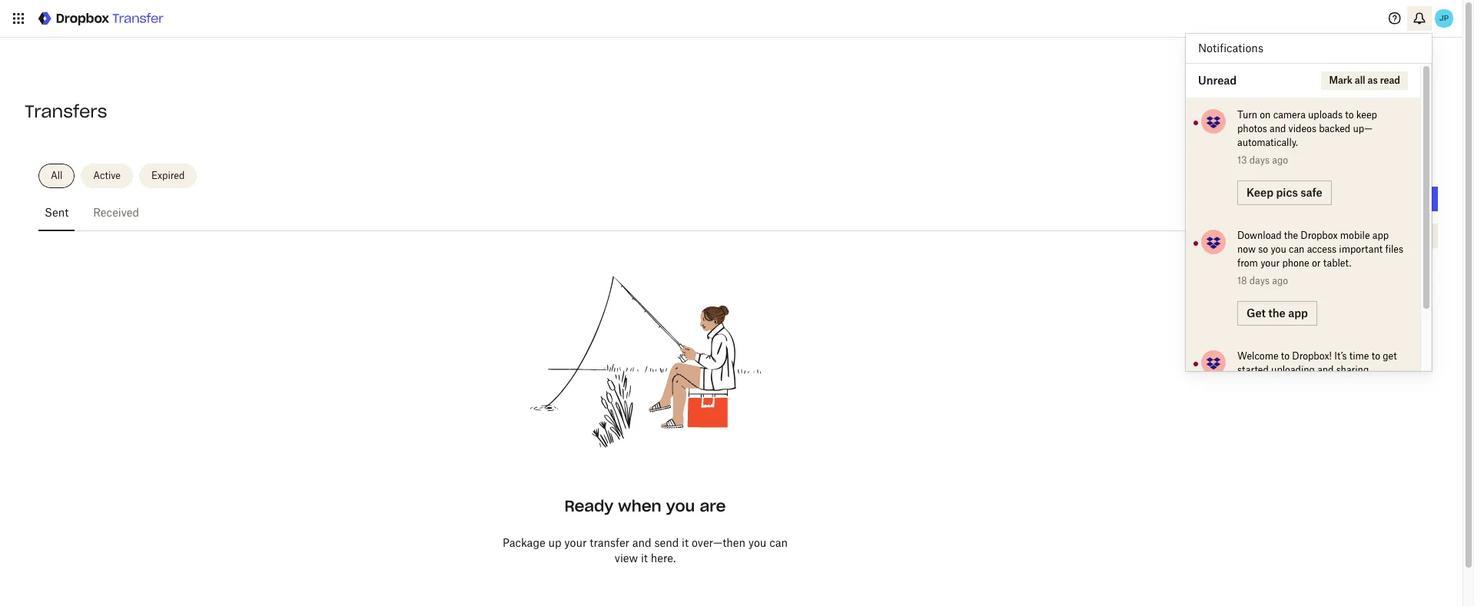 Task type: locate. For each thing, give the bounding box(es) containing it.
1 vertical spatial and
[[1318, 364, 1334, 376]]

0 vertical spatial it
[[682, 537, 689, 550]]

app right get
[[1288, 307, 1308, 320]]

1 vertical spatial the
[[1269, 307, 1286, 320]]

the inside download the dropbox mobile app now so you can access important files from your phone or tablet. 18 days ago
[[1284, 230, 1298, 241]]

1 horizontal spatial can
[[1289, 244, 1305, 255]]

get the app button
[[1237, 301, 1317, 326]]

to left keep
[[1345, 109, 1354, 121]]

here.
[[651, 552, 676, 565]]

days right 18
[[1250, 275, 1270, 287]]

ago inside download the dropbox mobile app now so you can access important files from your phone or tablet. 18 days ago
[[1272, 275, 1288, 287]]

and
[[1270, 123, 1286, 135], [1318, 364, 1334, 376], [632, 537, 652, 550]]

the for dropbox
[[1284, 230, 1298, 241]]

tab list containing sent
[[38, 194, 1252, 231]]

days right 13
[[1250, 154, 1270, 166]]

you inside package up your transfer and send it over—then you can view it here.
[[748, 537, 767, 550]]

2 ago from the top
[[1272, 275, 1288, 287]]

2 horizontal spatial to
[[1372, 350, 1380, 362]]

can up phone
[[1289, 244, 1305, 255]]

2 horizontal spatial and
[[1318, 364, 1334, 376]]

to left get
[[1372, 350, 1380, 362]]

can inside download the dropbox mobile app now so you can access important files from your phone or tablet. 18 days ago
[[1289, 244, 1305, 255]]

can right the over—then
[[770, 537, 788, 550]]

received
[[93, 206, 139, 219]]

turn on camera uploads to keep photos and videos backed up— automatically. button
[[1237, 108, 1405, 150]]

time
[[1350, 350, 1369, 362]]

and inside package up your transfer and send it over—then you can view it here.
[[632, 537, 652, 550]]

and inside turn on camera uploads to keep photos and videos backed up— automatically. 13 days ago
[[1270, 123, 1286, 135]]

tab list
[[38, 194, 1252, 231]]

your
[[1261, 257, 1280, 269], [564, 537, 587, 550]]

1 vertical spatial can
[[770, 537, 788, 550]]

1 vertical spatial app
[[1288, 307, 1308, 320]]

1 horizontal spatial to
[[1345, 109, 1354, 121]]

up
[[548, 537, 562, 550]]

transfer
[[590, 537, 630, 550]]

you right so
[[1271, 244, 1286, 255]]

1 horizontal spatial it
[[682, 537, 689, 550]]

2 horizontal spatial you
[[1271, 244, 1286, 255]]

1 vertical spatial it
[[641, 552, 648, 565]]

mobile
[[1340, 230, 1370, 241]]

to inside turn on camera uploads to keep photos and videos backed up— automatically. 13 days ago
[[1345, 109, 1354, 121]]

pics
[[1276, 186, 1298, 199]]

the
[[1284, 230, 1298, 241], [1269, 307, 1286, 320]]

keep
[[1356, 109, 1377, 121]]

welcome
[[1237, 350, 1279, 362]]

1 vertical spatial your
[[564, 537, 587, 550]]

now
[[1237, 244, 1256, 255]]

dropbox
[[1301, 230, 1338, 241]]

as
[[1368, 75, 1378, 86]]

0 horizontal spatial can
[[770, 537, 788, 550]]

your inside package up your transfer and send it over—then you can view it here.
[[564, 537, 587, 550]]

1 horizontal spatial and
[[1270, 123, 1286, 135]]

0 vertical spatial app
[[1373, 230, 1389, 241]]

1 horizontal spatial your
[[1261, 257, 1280, 269]]

days
[[1250, 154, 1270, 166], [1250, 275, 1270, 287]]

it right view
[[641, 552, 648, 565]]

your right up
[[564, 537, 587, 550]]

and up view
[[632, 537, 652, 550]]

0 vertical spatial and
[[1270, 123, 1286, 135]]

0 vertical spatial days
[[1250, 154, 1270, 166]]

0 horizontal spatial app
[[1288, 307, 1308, 320]]

download the dropbox mobile app now so you can access important files from your phone or tablet. button
[[1237, 229, 1405, 271]]

2 days from the top
[[1250, 275, 1270, 287]]

on
[[1260, 109, 1271, 121]]

it right "send"
[[682, 537, 689, 550]]

2 vertical spatial and
[[632, 537, 652, 550]]

mark
[[1329, 75, 1353, 86]]

welcome to dropbox! it's time to get started uploading and sharing. button
[[1186, 339, 1420, 446], [1237, 350, 1405, 377]]

ago
[[1272, 154, 1288, 166], [1272, 275, 1288, 287]]

0 vertical spatial can
[[1289, 244, 1305, 255]]

1 vertical spatial ago
[[1272, 275, 1288, 287]]

0 horizontal spatial and
[[632, 537, 652, 550]]

camera
[[1273, 109, 1306, 121]]

to up uploading
[[1281, 350, 1290, 362]]

to
[[1345, 109, 1354, 121], [1281, 350, 1290, 362], [1372, 350, 1380, 362]]

1 horizontal spatial you
[[748, 537, 767, 550]]

the right get
[[1269, 307, 1286, 320]]

welcome to dropbox! it's time to get started uploading and sharing.
[[1237, 350, 1397, 376]]

ready
[[565, 497, 613, 516]]

welcome to dropbox! it's time to get started uploading and sharing. link
[[1186, 339, 1420, 446]]

menu
[[1186, 34, 1432, 446]]

send
[[654, 537, 679, 550]]

and up automatically.
[[1270, 123, 1286, 135]]

active
[[93, 170, 121, 181]]

sent
[[45, 206, 69, 219]]

0 vertical spatial your
[[1261, 257, 1280, 269]]

dropbox!
[[1292, 350, 1332, 362]]

ago inside turn on camera uploads to keep photos and videos backed up— automatically. 13 days ago
[[1272, 154, 1288, 166]]

0 horizontal spatial to
[[1281, 350, 1290, 362]]

you
[[1271, 244, 1286, 255], [666, 497, 695, 516], [748, 537, 767, 550]]

mark all as read
[[1329, 75, 1400, 86]]

and inside welcome to dropbox! it's time to get started uploading and sharing.
[[1318, 364, 1334, 376]]

the for app
[[1269, 307, 1286, 320]]

your down so
[[1261, 257, 1280, 269]]

the left dropbox
[[1284, 230, 1298, 241]]

1 vertical spatial days
[[1250, 275, 1270, 287]]

app inside button
[[1288, 307, 1308, 320]]

turn
[[1237, 109, 1258, 121]]

package up your transfer and send it over—then you can view it here.
[[503, 537, 788, 565]]

0 horizontal spatial it
[[641, 552, 648, 565]]

app up files
[[1373, 230, 1389, 241]]

you right the over—then
[[748, 537, 767, 550]]

app
[[1373, 230, 1389, 241], [1288, 307, 1308, 320]]

phone
[[1282, 257, 1310, 269]]

1 vertical spatial you
[[666, 497, 695, 516]]

videos
[[1289, 123, 1317, 135]]

0 horizontal spatial your
[[564, 537, 587, 550]]

ago down phone
[[1272, 275, 1288, 287]]

it
[[682, 537, 689, 550], [641, 552, 648, 565]]

0 vertical spatial ago
[[1272, 154, 1288, 166]]

expired button
[[139, 164, 197, 188]]

automatically.
[[1237, 137, 1298, 148]]

0 vertical spatial you
[[1271, 244, 1286, 255]]

read
[[1380, 75, 1400, 86]]

when
[[618, 497, 662, 516]]

0 vertical spatial the
[[1284, 230, 1298, 241]]

1 ago from the top
[[1272, 154, 1288, 166]]

2 vertical spatial you
[[748, 537, 767, 550]]

backed
[[1319, 123, 1351, 135]]

13
[[1237, 154, 1247, 166]]

1 days from the top
[[1250, 154, 1270, 166]]

can
[[1289, 244, 1305, 255], [770, 537, 788, 550]]

the inside button
[[1269, 307, 1286, 320]]

can inside package up your transfer and send it over—then you can view it here.
[[770, 537, 788, 550]]

active button
[[81, 164, 133, 188]]

ago down automatically.
[[1272, 154, 1288, 166]]

days inside turn on camera uploads to keep photos and videos backed up— automatically. 13 days ago
[[1250, 154, 1270, 166]]

files
[[1385, 244, 1404, 255]]

1 horizontal spatial app
[[1373, 230, 1389, 241]]

you left are
[[666, 497, 695, 516]]

it's
[[1334, 350, 1347, 362]]

and down dropbox!
[[1318, 364, 1334, 376]]

all button
[[38, 164, 75, 188]]



Task type: vqa. For each thing, say whether or not it's contained in the screenshot.
Less image on the left
no



Task type: describe. For each thing, give the bounding box(es) containing it.
menu containing notifications
[[1186, 34, 1432, 446]]

you inside download the dropbox mobile app now so you can access important files from your phone or tablet. 18 days ago
[[1271, 244, 1286, 255]]

access
[[1307, 244, 1337, 255]]

received tab
[[87, 194, 145, 231]]

unread
[[1198, 74, 1237, 87]]

turn on camera uploads to keep photos and videos backed up— automatically. 13 days ago
[[1237, 109, 1377, 166]]

package
[[503, 537, 545, 550]]

safe
[[1301, 186, 1323, 199]]

notifications
[[1198, 42, 1264, 55]]

keep
[[1247, 186, 1274, 199]]

get
[[1247, 307, 1266, 320]]

download the dropbox mobile app now so you can access important files from your phone or tablet. 18 days ago
[[1237, 230, 1404, 287]]

view
[[615, 552, 638, 565]]

your inside download the dropbox mobile app now so you can access important files from your phone or tablet. 18 days ago
[[1261, 257, 1280, 269]]

sent tab
[[38, 194, 75, 231]]

get
[[1383, 350, 1397, 362]]

get the app
[[1247, 307, 1308, 320]]

18
[[1237, 275, 1247, 287]]

0 horizontal spatial you
[[666, 497, 695, 516]]

over—then
[[692, 537, 746, 550]]

up—
[[1353, 123, 1373, 135]]

started
[[1237, 364, 1269, 376]]

uploads
[[1308, 109, 1343, 121]]

so
[[1258, 244, 1268, 255]]

keep pics safe
[[1247, 186, 1323, 199]]

sharing.
[[1336, 364, 1371, 376]]

photos
[[1237, 123, 1267, 135]]

days inside download the dropbox mobile app now so you can access important files from your phone or tablet. 18 days ago
[[1250, 275, 1270, 287]]

ready when you are
[[565, 497, 726, 516]]

are
[[700, 497, 726, 516]]

all
[[1355, 75, 1366, 86]]

download
[[1237, 230, 1282, 241]]

from
[[1237, 257, 1258, 269]]

transfers
[[25, 101, 107, 122]]

expired
[[151, 170, 185, 181]]

app inside download the dropbox mobile app now so you can access important files from your phone or tablet. 18 days ago
[[1373, 230, 1389, 241]]

tablet.
[[1323, 257, 1352, 269]]

important
[[1339, 244, 1383, 255]]

or
[[1312, 257, 1321, 269]]

uploading
[[1271, 364, 1315, 376]]

all
[[51, 170, 62, 181]]

keep pics safe button
[[1237, 181, 1332, 205]]

mark all as read button
[[1322, 71, 1408, 90]]



